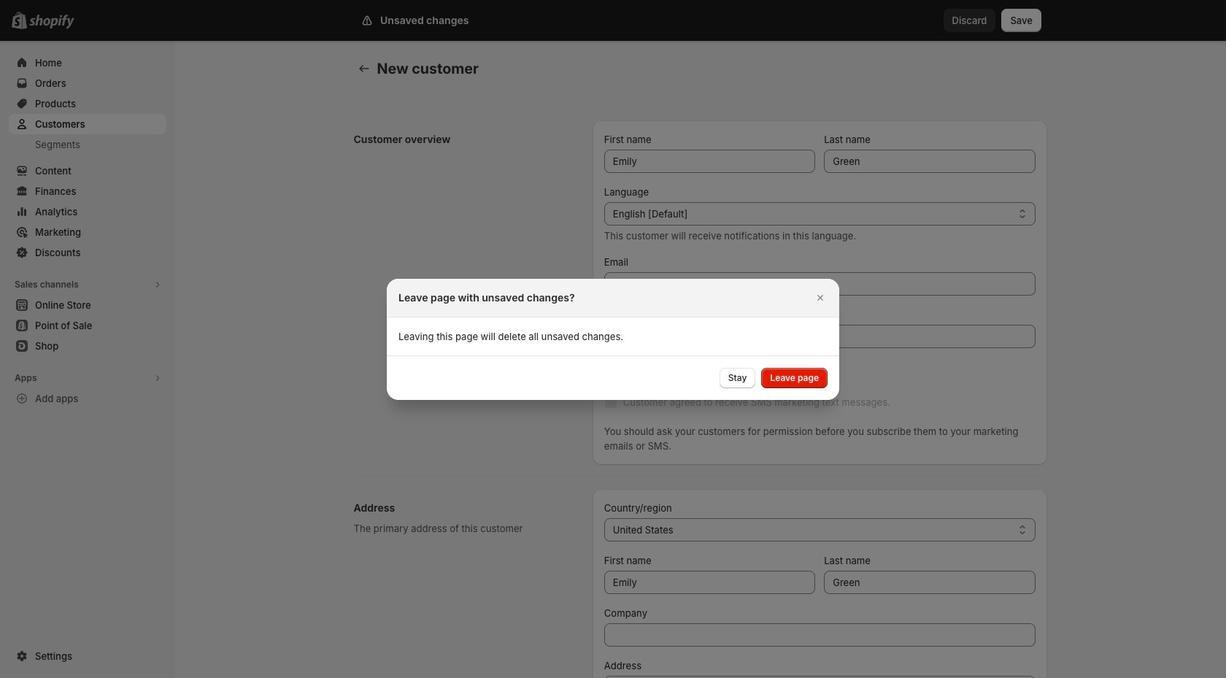 Task type: locate. For each thing, give the bounding box(es) containing it.
shopify image
[[32, 15, 77, 29]]

dialog
[[0, 278, 1226, 400]]



Task type: vqa. For each thing, say whether or not it's contained in the screenshot.
text box
no



